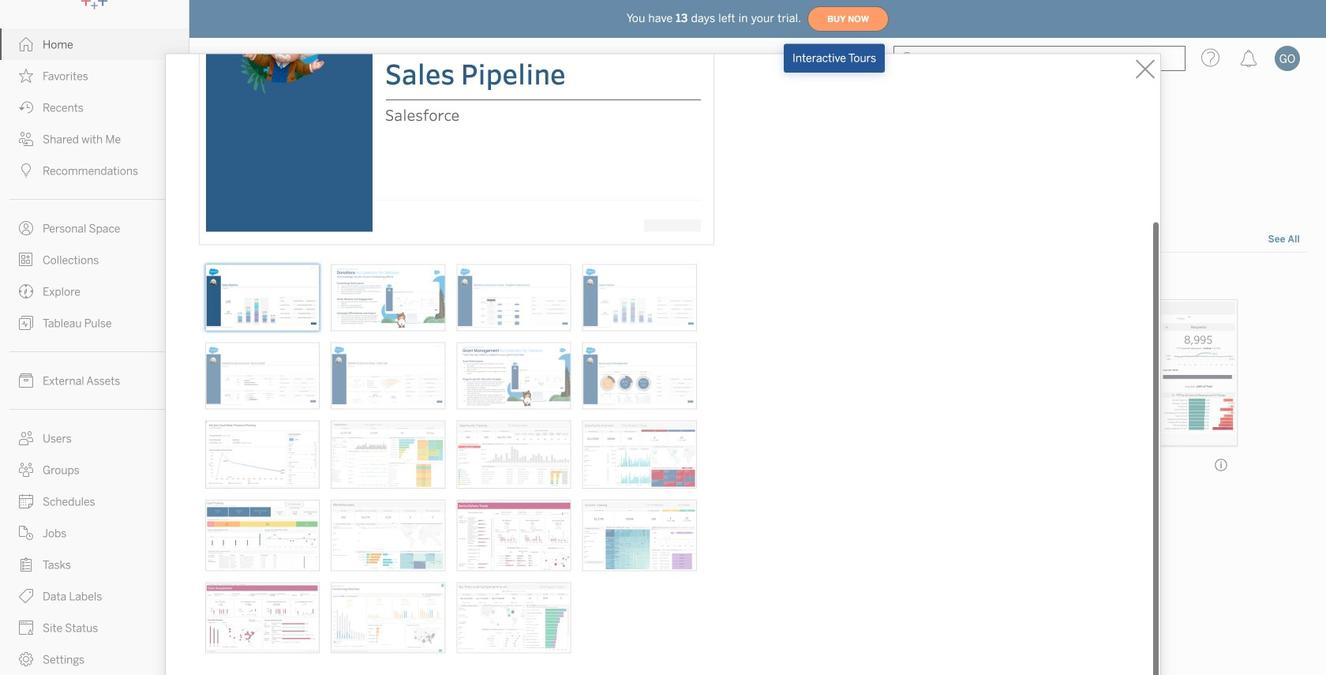 Task type: describe. For each thing, give the bounding box(es) containing it.
salesforce nonprofit cloud - donations image
[[331, 264, 446, 331]]

salesforce opportunity tracking image
[[457, 421, 571, 489]]

salesforce sales cloud - weighted sales pipeline image
[[582, 264, 697, 331]]

salesforce nonprofit cloud - grant management image
[[457, 342, 571, 409]]

salesforce account tracking image
[[582, 500, 697, 571]]

salesforce marketing leads image
[[331, 500, 446, 571]]

salesforce top accounts image
[[457, 582, 571, 653]]

main navigation. press the up and down arrow keys to access links. element
[[0, 28, 189, 675]]



Task type: vqa. For each thing, say whether or not it's contained in the screenshot.
Schedules's by text only_f5he34f icon
no



Task type: locate. For each thing, give the bounding box(es) containing it.
salesforce open pipeline image
[[331, 421, 446, 489]]

salesforce service cloud - service desk image
[[205, 342, 320, 409]]

salesforce case tracking image
[[205, 500, 320, 571]]

salesforce consumer goods cloud - key account management image
[[582, 342, 697, 409]]

salesforce net zero cloud what-if image
[[205, 421, 320, 489]]

salesforce sales cloud - sales pipeline image
[[205, 264, 320, 331]]

salesforce service cloud - voice call image
[[331, 342, 446, 409]]

salesforce nonprofit program management image
[[457, 500, 571, 571]]

salesforce education cloud - academic admissions process image
[[457, 264, 571, 331]]

salesforce nonprofit case management image
[[205, 582, 320, 653]]

salesforce opportunity overview image
[[582, 421, 697, 489]]

salesforce nonprofit fundraising image
[[331, 582, 446, 653]]



